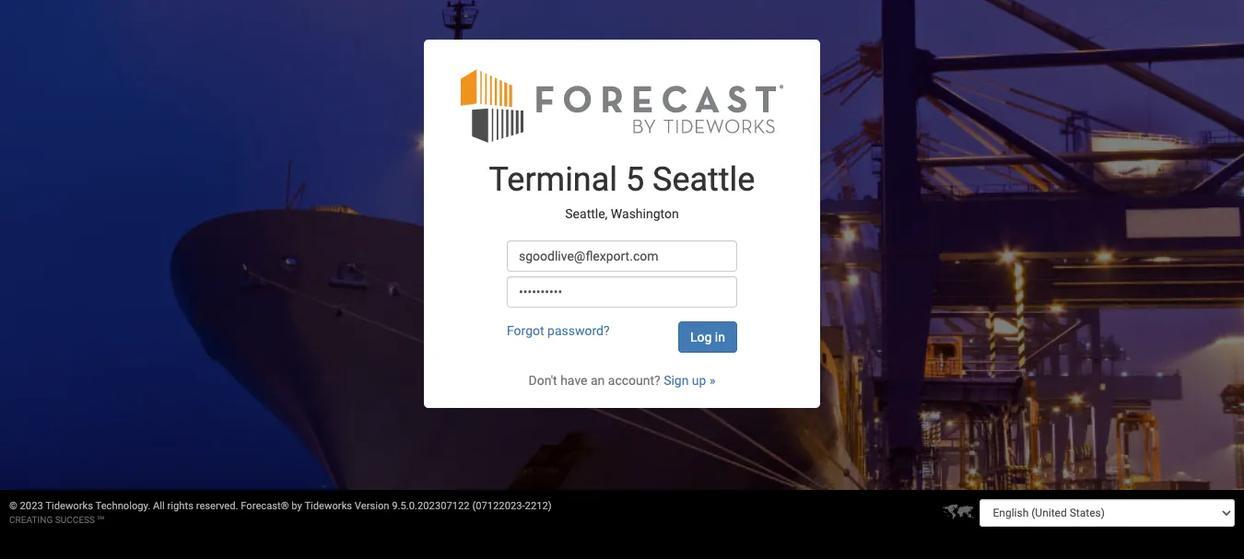 Task type: locate. For each thing, give the bounding box(es) containing it.
technology.
[[95, 501, 151, 513]]

seattle,
[[565, 207, 608, 222]]

tideworks up success
[[45, 501, 93, 513]]

0 horizontal spatial tideworks
[[45, 501, 93, 513]]

1 tideworks from the left
[[45, 501, 93, 513]]

2023
[[20, 501, 43, 513]]

washington
[[611, 207, 679, 222]]

rights
[[167, 501, 194, 513]]

don't
[[529, 373, 557, 388]]

terminal
[[489, 160, 618, 199]]

tideworks right by
[[305, 501, 352, 513]]

version
[[355, 501, 390, 513]]

Password password field
[[507, 276, 737, 308]]

2212)
[[525, 501, 552, 513]]

log
[[690, 330, 712, 345]]

reserved.
[[196, 501, 238, 513]]

©
[[9, 501, 17, 513]]

Email or username text field
[[507, 240, 737, 272]]

up
[[692, 373, 707, 388]]

1 horizontal spatial tideworks
[[305, 501, 352, 513]]

2 tideworks from the left
[[305, 501, 352, 513]]

in
[[715, 330, 725, 345]]

© 2023 tideworks technology. all rights reserved. forecast® by tideworks version 9.5.0.202307122 (07122023-2212) creating success ℠
[[9, 501, 552, 525]]

seattle
[[653, 160, 755, 199]]

tideworks
[[45, 501, 93, 513], [305, 501, 352, 513]]



Task type: vqa. For each thing, say whether or not it's contained in the screenshot.
Site
no



Task type: describe. For each thing, give the bounding box(es) containing it.
forgot password? link
[[507, 323, 610, 338]]

forecast® by tideworks image
[[461, 67, 784, 144]]

forecast®
[[241, 501, 289, 513]]

»
[[710, 373, 716, 388]]

9.5.0.202307122
[[392, 501, 470, 513]]

terminal 5 seattle seattle, washington
[[489, 160, 755, 222]]

log in button
[[678, 322, 737, 353]]

sign up » link
[[664, 373, 716, 388]]

forgot
[[507, 323, 544, 338]]

forgot password? log in
[[507, 323, 725, 345]]

5
[[626, 160, 645, 199]]

by
[[292, 501, 302, 513]]

creating
[[9, 515, 53, 525]]

have
[[561, 373, 588, 388]]

don't have an account? sign up »
[[529, 373, 716, 388]]

account?
[[608, 373, 661, 388]]

password?
[[548, 323, 610, 338]]

(07122023-
[[472, 501, 525, 513]]

℠
[[97, 515, 104, 525]]

all
[[153, 501, 165, 513]]

success
[[55, 515, 95, 525]]

sign
[[664, 373, 689, 388]]

an
[[591, 373, 605, 388]]



